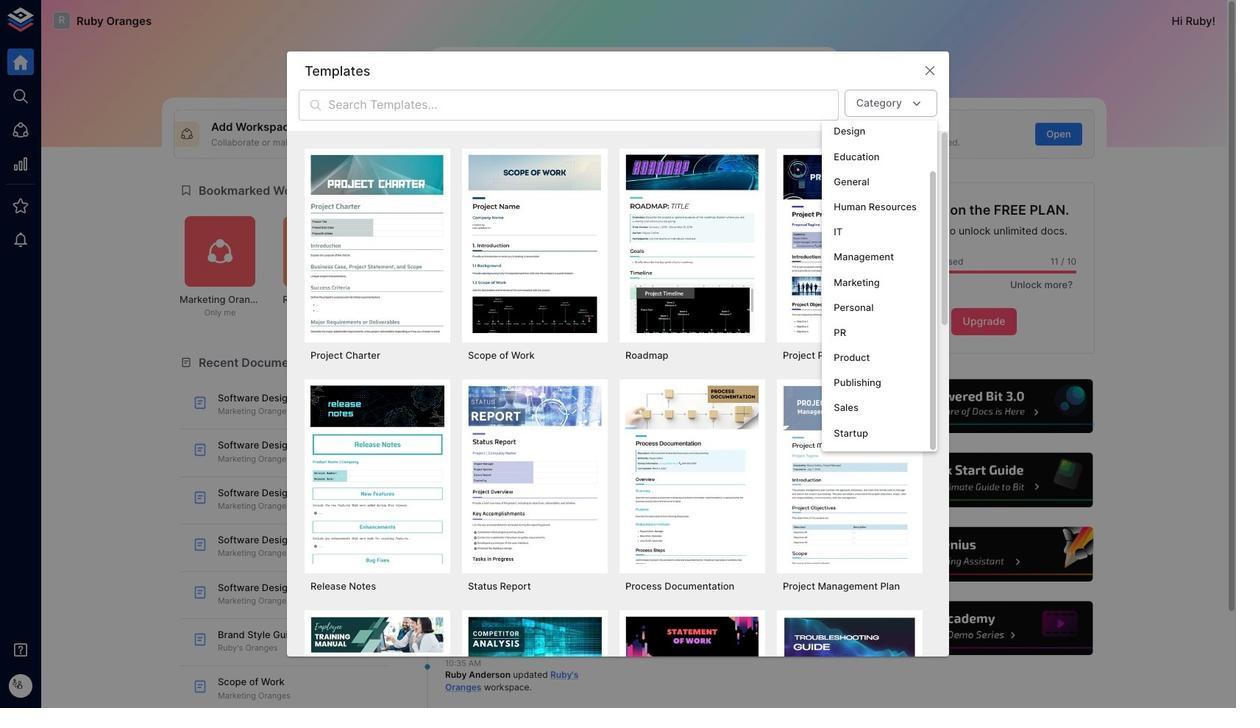 Task type: locate. For each thing, give the bounding box(es) containing it.
scope of work image
[[468, 155, 602, 333]]

4 help image from the top
[[874, 600, 1095, 658]]

roadmap image
[[626, 155, 760, 333]]

Search Templates... text field
[[328, 90, 839, 121]]

process documentation image
[[626, 386, 760, 565]]

help image
[[874, 377, 1095, 436], [874, 452, 1095, 510], [874, 526, 1095, 584], [874, 600, 1095, 658]]

project management plan image
[[783, 386, 917, 565]]

dialog
[[287, 52, 950, 709]]

employee training manual image
[[311, 617, 445, 709]]



Task type: describe. For each thing, give the bounding box(es) containing it.
project proposal image
[[783, 155, 917, 333]]

2 help image from the top
[[874, 452, 1095, 510]]

3 help image from the top
[[874, 526, 1095, 584]]

statement of work image
[[626, 617, 760, 709]]

release notes image
[[311, 386, 445, 565]]

1 help image from the top
[[874, 377, 1095, 436]]

project charter image
[[311, 155, 445, 333]]

competitor research report image
[[468, 617, 602, 709]]

status report image
[[468, 386, 602, 565]]

troubleshooting guide image
[[783, 617, 917, 709]]



